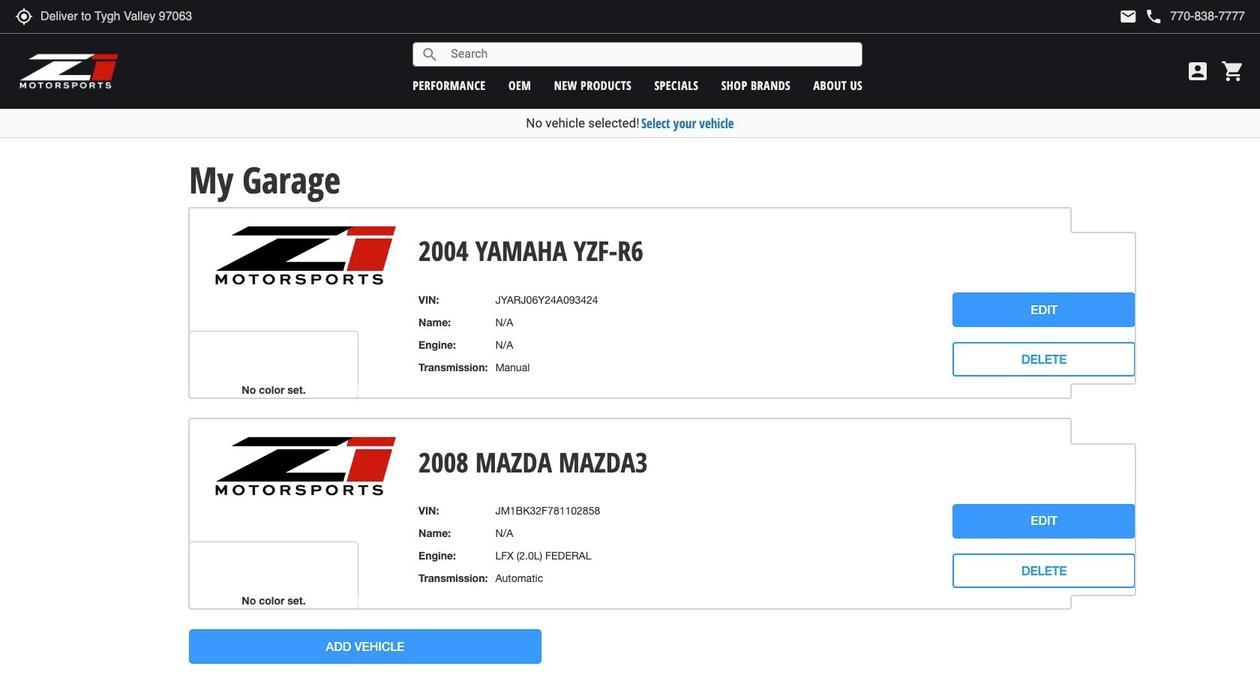 Task type: locate. For each thing, give the bounding box(es) containing it.
Search search field
[[439, 43, 862, 66]]

1 vertical spatial z1 image
[[214, 436, 399, 498]]

0 vertical spatial z1 image
[[214, 225, 399, 287]]

z1 motorsports logo image
[[19, 53, 120, 90]]

1 z1 image from the top
[[214, 225, 399, 287]]

z1 image
[[214, 225, 399, 287], [214, 436, 399, 498]]



Task type: vqa. For each thing, say whether or not it's contained in the screenshot.
Us
no



Task type: describe. For each thing, give the bounding box(es) containing it.
2 z1 image from the top
[[214, 436, 399, 498]]



